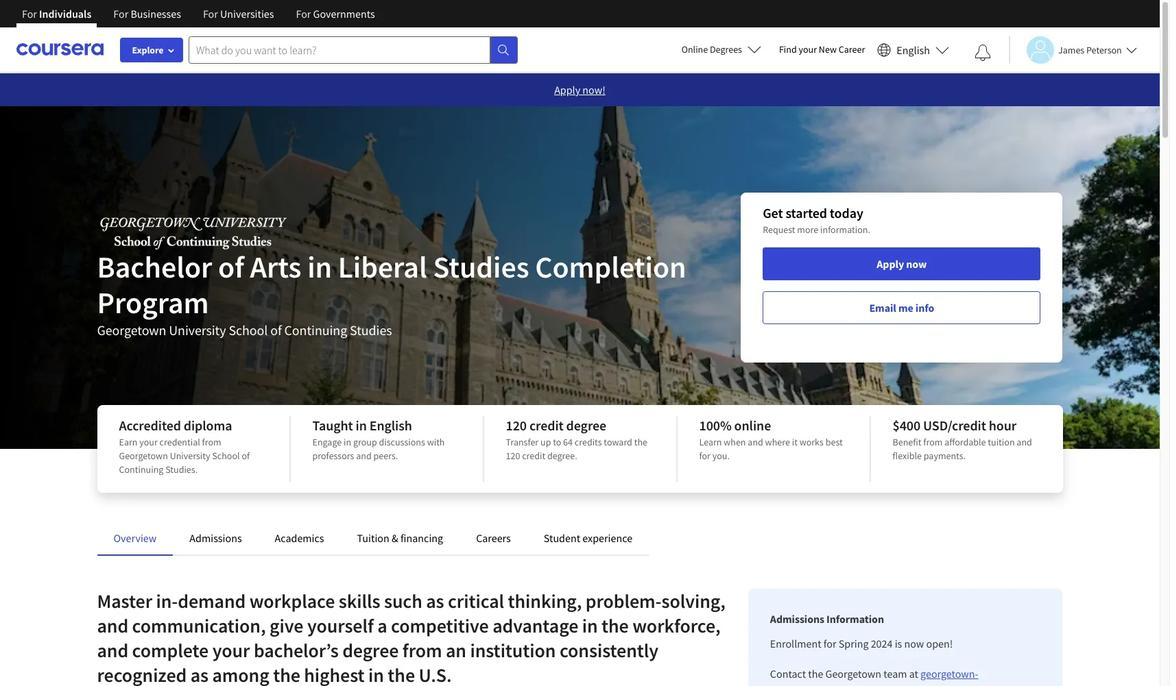 Task type: describe. For each thing, give the bounding box(es) containing it.
such
[[384, 589, 422, 614]]

find your new career link
[[773, 41, 872, 58]]

0 vertical spatial as
[[426, 589, 444, 614]]

university inside accredited diploma earn your credential from georgetown university school of continuing studies.
[[170, 450, 210, 462]]

overview link
[[114, 532, 157, 545]]

solving,
[[662, 589, 726, 614]]

it
[[792, 436, 798, 449]]

for inside the '100% online learn when and where it works best for you.'
[[700, 450, 711, 462]]

a
[[378, 614, 387, 639]]

thinking,
[[508, 589, 582, 614]]

new
[[819, 43, 837, 56]]

the left u.s.
[[388, 663, 415, 687]]

0 vertical spatial your
[[799, 43, 817, 56]]

institution
[[470, 639, 556, 663]]

up
[[541, 436, 551, 449]]

apply for apply now!
[[554, 83, 581, 97]]

student
[[544, 532, 581, 545]]

What do you want to learn? text field
[[189, 36, 491, 63]]

open!
[[927, 637, 953, 651]]

the right 'among'
[[273, 663, 300, 687]]

degree.
[[547, 450, 578, 462]]

show notifications image
[[975, 45, 991, 61]]

for businesses
[[113, 7, 181, 21]]

taught in english engage in group discussions with professors and peers.
[[313, 417, 445, 462]]

master
[[97, 589, 152, 614]]

payments.
[[924, 450, 966, 462]]

complete
[[132, 639, 209, 663]]

and down master on the bottom left of page
[[97, 639, 128, 663]]

0 horizontal spatial studies
[[350, 322, 392, 339]]

georgetown university school of continuing studies logo image
[[97, 215, 289, 250]]

email
[[870, 301, 897, 315]]

james peterson
[[1059, 44, 1122, 56]]

program
[[97, 284, 209, 322]]

governments
[[313, 7, 375, 21]]

english inside 'button'
[[897, 43, 930, 57]]

apply now button
[[763, 248, 1041, 281]]

from inside accredited diploma earn your credential from georgetown university school of continuing studies.
[[202, 436, 221, 449]]

and inside taught in english engage in group discussions with professors and peers.
[[356, 450, 372, 462]]

student experience link
[[544, 532, 633, 545]]

at
[[910, 668, 919, 681]]

recognized
[[97, 663, 187, 687]]

an
[[446, 639, 467, 663]]

explore
[[132, 44, 164, 56]]

continuing inside bachelor of arts in liberal studies completion program georgetown university school of continuing studies
[[284, 322, 347, 339]]

your inside accredited diploma earn your credential from georgetown university school of continuing studies.
[[139, 436, 158, 449]]

affordable
[[945, 436, 986, 449]]

2 vertical spatial georgetown
[[826, 668, 882, 681]]

learn
[[700, 436, 722, 449]]

taught
[[313, 417, 353, 434]]

flexible
[[893, 450, 922, 462]]

businesses
[[131, 7, 181, 21]]

1 horizontal spatial for
[[824, 637, 837, 651]]

works
[[800, 436, 824, 449]]

workplace
[[250, 589, 335, 614]]

now!
[[583, 83, 606, 97]]

of inside accredited diploma earn your credential from georgetown university school of continuing studies.
[[242, 450, 250, 462]]

yourself
[[307, 614, 374, 639]]

engage
[[313, 436, 342, 449]]

apply now
[[877, 257, 927, 271]]

demand
[[178, 589, 246, 614]]

for for businesses
[[113, 7, 128, 21]]

accredited
[[119, 417, 181, 434]]

get started today request more information.
[[763, 204, 871, 236]]

career
[[839, 43, 865, 56]]

bachelor of arts in liberal studies completion program georgetown university school of continuing studies
[[97, 248, 687, 339]]

1 vertical spatial now
[[905, 637, 924, 651]]

from inside $400 usd/credit hour benefit from affordable tuition and flexible payments.
[[924, 436, 943, 449]]

benefit
[[893, 436, 922, 449]]

2024
[[871, 637, 893, 651]]

for individuals
[[22, 7, 91, 21]]

studies.
[[165, 464, 198, 476]]

enrollment for spring 2024 is now open!
[[770, 637, 953, 651]]

georgetown- bls@coursera.org link
[[770, 668, 979, 687]]

english inside taught in english engage in group discussions with professors and peers.
[[370, 417, 412, 434]]

advantage
[[493, 614, 579, 639]]

1 vertical spatial of
[[270, 322, 282, 339]]

the up the bls@coursera.org
[[808, 668, 824, 681]]

u.s.
[[419, 663, 452, 687]]

the left workforce,
[[602, 614, 629, 639]]

tuition & financing link
[[357, 532, 443, 545]]

transfer
[[506, 436, 539, 449]]

communication,
[[132, 614, 266, 639]]

2 120 from the top
[[506, 450, 520, 462]]

for for universities
[[203, 7, 218, 21]]

student experience
[[544, 532, 633, 545]]

me
[[899, 301, 914, 315]]

best
[[826, 436, 843, 449]]

64
[[563, 436, 573, 449]]

in right highest
[[368, 663, 384, 687]]

tuition
[[988, 436, 1015, 449]]

from inside 'master in-demand workplace skills such as critical thinking, problem-solving, and communication, give yourself a competitive advantage in the workforce, and complete your bachelor's degree from an institution consistently recognized as among the highest in the u.s.'
[[403, 639, 442, 663]]

online
[[735, 417, 771, 434]]

financing
[[401, 532, 443, 545]]

get
[[763, 204, 783, 222]]

information
[[827, 613, 884, 626]]

find your new career
[[779, 43, 865, 56]]

group
[[353, 436, 377, 449]]

degree inside 120 credit degree transfer up to 64 credits toward the 120 credit degree.
[[566, 417, 607, 434]]

earn
[[119, 436, 138, 449]]

give
[[270, 614, 304, 639]]

for for governments
[[296, 7, 311, 21]]

careers
[[476, 532, 511, 545]]

highest
[[304, 663, 365, 687]]

$400 usd/credit hour benefit from affordable tuition and flexible payments.
[[893, 417, 1033, 462]]

apply now! link
[[554, 83, 606, 97]]

1 horizontal spatial studies
[[433, 248, 529, 286]]

school inside accredited diploma earn your credential from georgetown university school of continuing studies.
[[212, 450, 240, 462]]

bls@coursera.org
[[770, 684, 851, 687]]

coursera image
[[16, 39, 104, 61]]

completion
[[535, 248, 687, 286]]



Task type: vqa. For each thing, say whether or not it's contained in the screenshot.
the right for
yes



Task type: locate. For each thing, give the bounding box(es) containing it.
in right thinking,
[[582, 614, 598, 639]]

professors
[[313, 450, 354, 462]]

info
[[916, 301, 935, 315]]

individuals
[[39, 7, 91, 21]]

for left individuals
[[22, 7, 37, 21]]

120 credit degree transfer up to 64 credits toward the 120 credit degree.
[[506, 417, 648, 462]]

for down learn
[[700, 450, 711, 462]]

1 horizontal spatial your
[[212, 639, 250, 663]]

degree up "credits"
[[566, 417, 607, 434]]

james peterson button
[[1009, 36, 1137, 63]]

spring
[[839, 637, 869, 651]]

in right arts
[[307, 248, 332, 286]]

apply inside button
[[877, 257, 904, 271]]

1 horizontal spatial as
[[426, 589, 444, 614]]

and right tuition
[[1017, 436, 1033, 449]]

toward
[[604, 436, 633, 449]]

english right career
[[897, 43, 930, 57]]

1 vertical spatial your
[[139, 436, 158, 449]]

started
[[786, 204, 827, 222]]

1 vertical spatial 120
[[506, 450, 520, 462]]

continuing inside accredited diploma earn your credential from georgetown university school of continuing studies.
[[119, 464, 164, 476]]

1 vertical spatial degree
[[342, 639, 399, 663]]

1 vertical spatial georgetown
[[119, 450, 168, 462]]

email me info button
[[763, 292, 1041, 325]]

2 horizontal spatial from
[[924, 436, 943, 449]]

online degrees
[[682, 43, 742, 56]]

1 horizontal spatial degree
[[566, 417, 607, 434]]

from
[[202, 436, 221, 449], [924, 436, 943, 449], [403, 639, 442, 663]]

0 vertical spatial now
[[907, 257, 927, 271]]

from left an
[[403, 639, 442, 663]]

0 vertical spatial degree
[[566, 417, 607, 434]]

1 horizontal spatial continuing
[[284, 322, 347, 339]]

in up group
[[356, 417, 367, 434]]

0 vertical spatial 120
[[506, 417, 527, 434]]

1 vertical spatial credit
[[522, 450, 546, 462]]

online
[[682, 43, 708, 56]]

degree down skills
[[342, 639, 399, 663]]

&
[[392, 532, 398, 545]]

georgetown down spring
[[826, 668, 882, 681]]

your inside 'master in-demand workplace skills such as critical thinking, problem-solving, and communication, give yourself a competitive advantage in the workforce, and complete your bachelor's degree from an institution consistently recognized as among the highest in the u.s.'
[[212, 639, 250, 663]]

0 vertical spatial school
[[229, 322, 268, 339]]

georgetown
[[97, 322, 166, 339], [119, 450, 168, 462], [826, 668, 882, 681]]

degree inside 'master in-demand workplace skills such as critical thinking, problem-solving, and communication, give yourself a competitive advantage in the workforce, and complete your bachelor's degree from an institution consistently recognized as among the highest in the u.s.'
[[342, 639, 399, 663]]

0 horizontal spatial your
[[139, 436, 158, 449]]

university inside bachelor of arts in liberal studies completion program georgetown university school of continuing studies
[[169, 322, 226, 339]]

0 vertical spatial university
[[169, 322, 226, 339]]

0 horizontal spatial apply
[[554, 83, 581, 97]]

credit up up
[[530, 417, 564, 434]]

degrees
[[710, 43, 742, 56]]

credential
[[160, 436, 200, 449]]

1 vertical spatial school
[[212, 450, 240, 462]]

0 horizontal spatial continuing
[[119, 464, 164, 476]]

english
[[897, 43, 930, 57], [370, 417, 412, 434]]

more
[[798, 224, 819, 236]]

1 for from the left
[[22, 7, 37, 21]]

3 for from the left
[[203, 7, 218, 21]]

to
[[553, 436, 561, 449]]

the right toward
[[634, 436, 648, 449]]

request
[[763, 224, 796, 236]]

0 vertical spatial apply
[[554, 83, 581, 97]]

from down diploma
[[202, 436, 221, 449]]

0 horizontal spatial as
[[191, 663, 209, 687]]

2 vertical spatial of
[[242, 450, 250, 462]]

1 horizontal spatial from
[[403, 639, 442, 663]]

credit down transfer
[[522, 450, 546, 462]]

georgetown down earn
[[119, 450, 168, 462]]

for for individuals
[[22, 7, 37, 21]]

team
[[884, 668, 907, 681]]

contact the georgetown team at
[[770, 668, 921, 681]]

in inside bachelor of arts in liberal studies completion program georgetown university school of continuing studies
[[307, 248, 332, 286]]

apply for apply now
[[877, 257, 904, 271]]

banner navigation
[[11, 0, 386, 38]]

0 vertical spatial for
[[700, 450, 711, 462]]

120 down transfer
[[506, 450, 520, 462]]

admissions for admissions information
[[770, 613, 825, 626]]

0 horizontal spatial english
[[370, 417, 412, 434]]

now
[[907, 257, 927, 271], [905, 637, 924, 651]]

in-
[[156, 589, 178, 614]]

1 120 from the top
[[506, 417, 527, 434]]

degree
[[566, 417, 607, 434], [342, 639, 399, 663]]

english up discussions
[[370, 417, 412, 434]]

admissions for admissions
[[190, 532, 242, 545]]

in left group
[[344, 436, 351, 449]]

0 horizontal spatial admissions
[[190, 532, 242, 545]]

consistently
[[560, 639, 659, 663]]

0 vertical spatial continuing
[[284, 322, 347, 339]]

and down online
[[748, 436, 764, 449]]

1 vertical spatial university
[[170, 450, 210, 462]]

1 vertical spatial apply
[[877, 257, 904, 271]]

admissions link
[[190, 532, 242, 545]]

0 vertical spatial studies
[[433, 248, 529, 286]]

and down group
[[356, 450, 372, 462]]

hour
[[989, 417, 1017, 434]]

2 vertical spatial your
[[212, 639, 250, 663]]

peterson
[[1087, 44, 1122, 56]]

0 horizontal spatial from
[[202, 436, 221, 449]]

georgetown inside bachelor of arts in liberal studies completion program georgetown university school of continuing studies
[[97, 322, 166, 339]]

2 for from the left
[[113, 7, 128, 21]]

you.
[[713, 450, 730, 462]]

discussions
[[379, 436, 425, 449]]

today
[[830, 204, 864, 222]]

0 vertical spatial of
[[218, 248, 244, 286]]

1 horizontal spatial admissions
[[770, 613, 825, 626]]

and
[[748, 436, 764, 449], [1017, 436, 1033, 449], [356, 450, 372, 462], [97, 614, 128, 639], [97, 639, 128, 663]]

information.
[[821, 224, 871, 236]]

school inside bachelor of arts in liberal studies completion program georgetown university school of continuing studies
[[229, 322, 268, 339]]

peers.
[[374, 450, 398, 462]]

problem-
[[586, 589, 662, 614]]

overview
[[114, 532, 157, 545]]

apply up email
[[877, 257, 904, 271]]

4 for from the left
[[296, 7, 311, 21]]

as left 'among'
[[191, 663, 209, 687]]

find
[[779, 43, 797, 56]]

0 vertical spatial admissions
[[190, 532, 242, 545]]

1 vertical spatial for
[[824, 637, 837, 651]]

the inside 120 credit degree transfer up to 64 credits toward the 120 credit degree.
[[634, 436, 648, 449]]

0 vertical spatial georgetown
[[97, 322, 166, 339]]

your
[[799, 43, 817, 56], [139, 436, 158, 449], [212, 639, 250, 663]]

usd/credit
[[924, 417, 987, 434]]

experience
[[583, 532, 633, 545]]

workforce,
[[633, 614, 721, 639]]

academics
[[275, 532, 324, 545]]

1 vertical spatial as
[[191, 663, 209, 687]]

georgetown- bls@coursera.org
[[770, 668, 979, 687]]

email me info
[[870, 301, 935, 315]]

120 up transfer
[[506, 417, 527, 434]]

None search field
[[189, 36, 518, 63]]

1 vertical spatial admissions
[[770, 613, 825, 626]]

for left spring
[[824, 637, 837, 651]]

$400
[[893, 417, 921, 434]]

1 horizontal spatial english
[[897, 43, 930, 57]]

academics link
[[275, 532, 324, 545]]

english button
[[872, 27, 955, 72]]

for left universities
[[203, 7, 218, 21]]

1 vertical spatial studies
[[350, 322, 392, 339]]

liberal
[[338, 248, 427, 286]]

credit
[[530, 417, 564, 434], [522, 450, 546, 462]]

careers link
[[476, 532, 511, 545]]

as right the such
[[426, 589, 444, 614]]

your down demand
[[212, 639, 250, 663]]

and up the recognized
[[97, 614, 128, 639]]

credits
[[575, 436, 602, 449]]

contact
[[770, 668, 806, 681]]

as
[[426, 589, 444, 614], [191, 663, 209, 687]]

apply left "now!"
[[554, 83, 581, 97]]

admissions up enrollment
[[770, 613, 825, 626]]

georgetown-
[[921, 668, 979, 681]]

0 vertical spatial credit
[[530, 417, 564, 434]]

1 horizontal spatial apply
[[877, 257, 904, 271]]

for left governments
[[296, 7, 311, 21]]

your down "accredited"
[[139, 436, 158, 449]]

now up info
[[907, 257, 927, 271]]

0 horizontal spatial for
[[700, 450, 711, 462]]

your right find
[[799, 43, 817, 56]]

from up payments.
[[924, 436, 943, 449]]

universities
[[220, 7, 274, 21]]

now inside button
[[907, 257, 927, 271]]

with
[[427, 436, 445, 449]]

1 vertical spatial continuing
[[119, 464, 164, 476]]

and inside $400 usd/credit hour benefit from affordable tuition and flexible payments.
[[1017, 436, 1033, 449]]

tuition
[[357, 532, 390, 545]]

georgetown inside accredited diploma earn your credential from georgetown university school of continuing studies.
[[119, 450, 168, 462]]

is
[[895, 637, 902, 651]]

2 horizontal spatial your
[[799, 43, 817, 56]]

admissions up demand
[[190, 532, 242, 545]]

arts
[[250, 248, 302, 286]]

georgetown down "bachelor"
[[97, 322, 166, 339]]

for left businesses
[[113, 7, 128, 21]]

1 vertical spatial english
[[370, 417, 412, 434]]

now right is
[[905, 637, 924, 651]]

0 horizontal spatial degree
[[342, 639, 399, 663]]

and inside the '100% online learn when and where it works best for you.'
[[748, 436, 764, 449]]

0 vertical spatial english
[[897, 43, 930, 57]]



